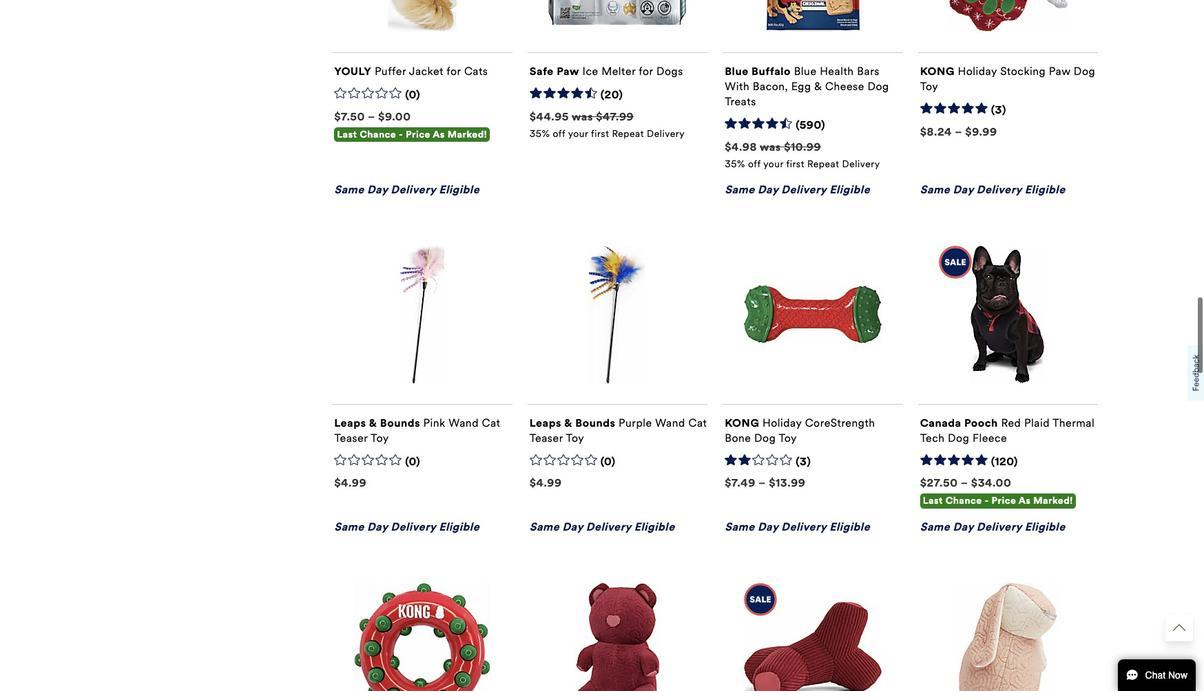 Task type: vqa. For each thing, say whether or not it's contained in the screenshot.
THE PRODUCT DETAILS Tab List
no



Task type: locate. For each thing, give the bounding box(es) containing it.
1 cat from the left
[[482, 417, 501, 430]]

1 horizontal spatial teaser
[[530, 432, 563, 445]]

1 horizontal spatial blue
[[794, 65, 817, 78]]

cat inside purple wand cat teaser toy
[[689, 417, 707, 430]]

holiday for corestrength
[[763, 417, 802, 430]]

(0) for pink wand cat teaser toy
[[405, 455, 421, 468]]

0 horizontal spatial kong
[[725, 417, 760, 430]]

0 horizontal spatial last
[[337, 129, 357, 141]]

1 horizontal spatial last
[[923, 496, 943, 508]]

1 vertical spatial -
[[985, 496, 989, 508]]

1 vertical spatial repeat
[[808, 159, 840, 170]]

1 vertical spatial holiday
[[763, 417, 802, 430]]

1 vertical spatial 35%
[[725, 159, 746, 170]]

last for $7.50
[[337, 129, 357, 141]]

(590)
[[796, 119, 826, 132]]

paw left ice
[[557, 65, 580, 78]]

$47.99
[[596, 110, 634, 123]]

$44.95 was $47.99 35% off your first repeat delivery
[[530, 110, 685, 140]]

1 vertical spatial as
[[1019, 496, 1031, 508]]

1 wand from the left
[[449, 417, 479, 430]]

1 vertical spatial was
[[760, 141, 781, 154]]

0 vertical spatial 35%
[[530, 128, 550, 140]]

off down $44.95
[[553, 128, 566, 140]]

0 horizontal spatial holiday
[[763, 417, 802, 430]]

2 leaps from the left
[[530, 417, 562, 430]]

holiday left stocking
[[958, 65, 998, 78]]

(0) down 'youly puffer jacket for cats' on the left top
[[405, 88, 421, 101]]

0 reviews element for pink wand cat teaser toy
[[405, 455, 421, 470]]

cat right purple
[[689, 417, 707, 430]]

$27.50 – $34.00 last chance - price as marked!
[[921, 477, 1073, 508]]

1 vertical spatial kong
[[725, 417, 760, 430]]

0 horizontal spatial -
[[399, 129, 403, 141]]

1 vertical spatial off
[[748, 159, 761, 170]]

– for $7.49
[[759, 477, 766, 490]]

– for $8.24
[[955, 126, 963, 139]]

teaser inside pink wand cat teaser toy
[[334, 432, 368, 445]]

(3) for $7.49 – $13.99
[[796, 455, 811, 468]]

0 vertical spatial repeat
[[612, 128, 644, 140]]

0 vertical spatial 3 reviews element
[[992, 104, 1007, 118]]

1 horizontal spatial cat
[[689, 417, 707, 430]]

1 horizontal spatial holiday
[[958, 65, 998, 78]]

0 vertical spatial -
[[399, 129, 403, 141]]

eligible
[[439, 183, 480, 196], [830, 183, 871, 196], [1025, 183, 1066, 196], [439, 521, 480, 534], [635, 521, 675, 534], [830, 521, 871, 534], [1025, 521, 1066, 534]]

your inside $4.98 was $10.99 35% off your first repeat delivery
[[764, 159, 784, 170]]

$7.49 – $13.99
[[725, 477, 806, 490]]

35% inside "$44.95 was $47.99 35% off your first repeat delivery"
[[530, 128, 550, 140]]

1 vertical spatial 3 reviews element
[[796, 455, 811, 470]]

0 horizontal spatial $4.99
[[334, 477, 367, 490]]

0 vertical spatial last
[[337, 129, 357, 141]]

2 blue from the left
[[794, 65, 817, 78]]

stocking
[[1001, 65, 1046, 78]]

0 reviews element down pink wand cat teaser toy
[[405, 455, 421, 470]]

1 horizontal spatial &
[[565, 417, 573, 430]]

dog down canada pooch
[[948, 432, 970, 445]]

1 horizontal spatial paw
[[1050, 65, 1071, 78]]

first inside $4.98 was $10.99 35% off your first repeat delivery
[[787, 159, 805, 170]]

as for $34.00
[[1019, 496, 1031, 508]]

0 vertical spatial as
[[433, 129, 445, 141]]

was inside $4.98 was $10.99 35% off your first repeat delivery
[[760, 141, 781, 154]]

price inside '$7.50 – $9.00 last chance - price as marked!'
[[406, 129, 431, 141]]

1 vertical spatial your
[[764, 159, 784, 170]]

kong for holiday corestrength bone dog toy
[[725, 417, 760, 430]]

0 horizontal spatial as
[[433, 129, 445, 141]]

1 horizontal spatial your
[[764, 159, 784, 170]]

$4.99
[[334, 477, 367, 490], [530, 477, 562, 490]]

first down $10.99
[[787, 159, 805, 170]]

1 horizontal spatial chance
[[946, 496, 983, 508]]

first for $47.99
[[591, 128, 609, 140]]

590 reviews element
[[796, 119, 826, 133]]

dog inside holiday corestrength bone dog toy
[[755, 432, 776, 445]]

dog inside "blue health bars with bacon, egg & cheese dog treats"
[[868, 80, 890, 93]]

delivery
[[647, 128, 685, 140], [843, 159, 880, 170], [391, 183, 436, 196], [782, 183, 827, 196], [977, 183, 1022, 196], [391, 521, 436, 534], [586, 521, 632, 534], [782, 521, 827, 534], [977, 521, 1022, 534]]

2 $4.99 from the left
[[530, 477, 562, 490]]

melter
[[602, 65, 636, 78]]

wand
[[449, 417, 479, 430], [656, 417, 686, 430]]

health
[[820, 65, 854, 78]]

3 reviews element up $9.99
[[992, 104, 1007, 118]]

0 vertical spatial your
[[568, 128, 589, 140]]

35% inside $4.98 was $10.99 35% off your first repeat delivery
[[725, 159, 746, 170]]

0 horizontal spatial price
[[406, 129, 431, 141]]

from $7.49 up to $13.99 element
[[725, 477, 806, 490]]

holiday left corestrength
[[763, 417, 802, 430]]

dog right bone
[[755, 432, 776, 445]]

- inside '$7.50 – $9.00 last chance - price as marked!'
[[399, 129, 403, 141]]

1 horizontal spatial price
[[992, 496, 1017, 508]]

first down $47.99
[[591, 128, 609, 140]]

- inside $27.50 – $34.00 last chance - price as marked!
[[985, 496, 989, 508]]

1 horizontal spatial leaps & bounds
[[530, 417, 616, 430]]

chance down from $7.50 up to $9.00 element
[[360, 129, 396, 141]]

first
[[591, 128, 609, 140], [787, 159, 805, 170]]

0 horizontal spatial repeat
[[612, 128, 644, 140]]

dogs
[[657, 65, 684, 78]]

0 horizontal spatial blue
[[725, 65, 749, 78]]

1 vertical spatial last
[[923, 496, 943, 508]]

puffer
[[375, 65, 406, 78]]

last inside $27.50 – $34.00 last chance - price as marked!
[[923, 496, 943, 508]]

(0) down pink wand cat teaser toy
[[405, 455, 421, 468]]

pink wand cat teaser toy
[[334, 417, 501, 445]]

off down $4.98
[[748, 159, 761, 170]]

2 wand from the left
[[656, 417, 686, 430]]

leaps & bounds left purple
[[530, 417, 616, 430]]

cat right 'pink' at bottom left
[[482, 417, 501, 430]]

0 horizontal spatial 3 reviews element
[[796, 455, 811, 470]]

0 horizontal spatial was
[[572, 110, 593, 123]]

paw right stocking
[[1050, 65, 1071, 78]]

tech
[[921, 432, 945, 445]]

cat inside pink wand cat teaser toy
[[482, 417, 501, 430]]

off inside $4.98 was $10.99 35% off your first repeat delivery
[[748, 159, 761, 170]]

cat
[[482, 417, 501, 430], [689, 417, 707, 430]]

0 horizontal spatial leaps & bounds
[[334, 417, 420, 430]]

chance inside $27.50 – $34.00 last chance - price as marked!
[[946, 496, 983, 508]]

(0) for puffer jacket for cats
[[405, 88, 421, 101]]

1 horizontal spatial (3)
[[992, 104, 1007, 117]]

wand inside purple wand cat teaser toy
[[656, 417, 686, 430]]

last inside '$7.50 – $9.00 last chance - price as marked!'
[[337, 129, 357, 141]]

3 reviews element for $7.49 – $13.99
[[796, 455, 811, 470]]

1 horizontal spatial for
[[639, 65, 654, 78]]

off for $44.95
[[553, 128, 566, 140]]

&
[[815, 80, 823, 93], [369, 417, 377, 430], [565, 417, 573, 430]]

chance inside '$7.50 – $9.00 last chance - price as marked!'
[[360, 129, 396, 141]]

was
[[572, 110, 593, 123], [760, 141, 781, 154]]

plaid
[[1025, 417, 1050, 430]]

0 vertical spatial kong
[[921, 65, 955, 78]]

$9.99
[[966, 126, 998, 139]]

0 horizontal spatial first
[[591, 128, 609, 140]]

dog down bars in the right top of the page
[[868, 80, 890, 93]]

1 horizontal spatial 35%
[[725, 159, 746, 170]]

wand for pink
[[449, 417, 479, 430]]

0 horizontal spatial teaser
[[334, 432, 368, 445]]

$44.95
[[530, 110, 569, 123]]

0 reviews element down 'youly puffer jacket for cats' on the left top
[[405, 88, 421, 103]]

& left 'pink' at bottom left
[[369, 417, 377, 430]]

holiday inside holiday corestrength bone dog toy
[[763, 417, 802, 430]]

(3) up $9.99
[[992, 104, 1007, 117]]

0 vertical spatial was
[[572, 110, 593, 123]]

2 bounds from the left
[[576, 417, 616, 430]]

– right $7.49
[[759, 477, 766, 490]]

your
[[568, 128, 589, 140], [764, 159, 784, 170]]

repeat down $10.99
[[808, 159, 840, 170]]

-
[[399, 129, 403, 141], [985, 496, 989, 508]]

1 teaser from the left
[[334, 432, 368, 445]]

– inside '$7.50 – $9.00 last chance - price as marked!'
[[368, 110, 375, 123]]

2 cat from the left
[[689, 417, 707, 430]]

last down $7.50
[[337, 129, 357, 141]]

bounds left 'pink' at bottom left
[[380, 417, 420, 430]]

& for purple wand cat teaser toy
[[565, 417, 573, 430]]

your inside "$44.95 was $47.99 35% off your first repeat delivery"
[[568, 128, 589, 140]]

0 horizontal spatial chance
[[360, 129, 396, 141]]

& right the egg
[[815, 80, 823, 93]]

1 horizontal spatial off
[[748, 159, 761, 170]]

1 leaps & bounds from the left
[[334, 417, 420, 430]]

0 horizontal spatial bounds
[[380, 417, 420, 430]]

as for $9.00
[[433, 129, 445, 141]]

delivery inside $4.98 was $10.99 35% off your first repeat delivery
[[843, 159, 880, 170]]

paw
[[557, 65, 580, 78], [1050, 65, 1071, 78]]

35% down $44.95
[[530, 128, 550, 140]]

wand for purple
[[656, 417, 686, 430]]

0 reviews element for purple wand cat teaser toy
[[601, 455, 616, 470]]

1 vertical spatial (3)
[[796, 455, 811, 468]]

repeat inside $4.98 was $10.99 35% off your first repeat delivery
[[808, 159, 840, 170]]

toy inside pink wand cat teaser toy
[[371, 432, 389, 445]]

holiday inside "holiday stocking paw dog toy"
[[958, 65, 998, 78]]

1 horizontal spatial wand
[[656, 417, 686, 430]]

1 horizontal spatial first
[[787, 159, 805, 170]]

holiday stocking paw dog toy
[[921, 65, 1096, 93]]

$4.99 for pink wand cat teaser toy
[[334, 477, 367, 490]]

price down $34.00
[[992, 496, 1017, 508]]

0 vertical spatial first
[[591, 128, 609, 140]]

20 reviews element
[[601, 88, 623, 103]]

3 reviews element
[[992, 104, 1007, 118], [796, 455, 811, 470]]

(120)
[[992, 455, 1019, 468]]

same
[[334, 183, 364, 196], [725, 183, 755, 196], [921, 183, 950, 196], [334, 521, 364, 534], [530, 521, 560, 534], [725, 521, 755, 534], [921, 521, 950, 534]]

from $27.50 up to $34.00 element
[[921, 477, 1012, 490]]

$9.00
[[378, 110, 411, 123]]

leaps & bounds left 'pink' at bottom left
[[334, 417, 420, 430]]

marked! inside '$7.50 – $9.00 last chance - price as marked!'
[[448, 129, 487, 141]]

off inside "$44.95 was $47.99 35% off your first repeat delivery"
[[553, 128, 566, 140]]

0 horizontal spatial leaps
[[334, 417, 366, 430]]

kong up the $8.24
[[921, 65, 955, 78]]

1 bounds from the left
[[380, 417, 420, 430]]

1 leaps from the left
[[334, 417, 366, 430]]

pooch
[[965, 417, 999, 430]]

0 horizontal spatial for
[[447, 65, 461, 78]]

0 horizontal spatial paw
[[557, 65, 580, 78]]

- down $34.00
[[985, 496, 989, 508]]

3 reviews element up $13.99
[[796, 455, 811, 470]]

blue up with
[[725, 65, 749, 78]]

1 horizontal spatial as
[[1019, 496, 1031, 508]]

styled arrow button link
[[1166, 615, 1194, 642]]

2 horizontal spatial &
[[815, 80, 823, 93]]

off
[[553, 128, 566, 140], [748, 159, 761, 170]]

1 horizontal spatial repeat
[[808, 159, 840, 170]]

price
[[406, 129, 431, 141], [992, 496, 1017, 508]]

leaps & bounds
[[334, 417, 420, 430], [530, 417, 616, 430]]

wand right 'pink' at bottom left
[[449, 417, 479, 430]]

2 leaps & bounds from the left
[[530, 417, 616, 430]]

1 horizontal spatial marked!
[[1034, 496, 1073, 508]]

$4.98 was $10.99 35% off your first repeat delivery
[[725, 141, 880, 170]]

0 horizontal spatial &
[[369, 417, 377, 430]]

kong up bone
[[725, 417, 760, 430]]

chance
[[360, 129, 396, 141], [946, 496, 983, 508]]

first inside "$44.95 was $47.99 35% off your first repeat delivery"
[[591, 128, 609, 140]]

purple wand cat teaser toy
[[530, 417, 707, 445]]

chance down from $27.50 up to $34.00 element
[[946, 496, 983, 508]]

treats
[[725, 95, 757, 108]]

marked!
[[448, 129, 487, 141], [1034, 496, 1073, 508]]

0 reviews element down purple wand cat teaser toy
[[601, 455, 616, 470]]

1 horizontal spatial 3 reviews element
[[992, 104, 1007, 118]]

teaser
[[334, 432, 368, 445], [530, 432, 563, 445]]

0 vertical spatial price
[[406, 129, 431, 141]]

0 vertical spatial (3)
[[992, 104, 1007, 117]]

1 horizontal spatial bounds
[[576, 417, 616, 430]]

0 vertical spatial holiday
[[958, 65, 998, 78]]

toy inside holiday corestrength bone dog toy
[[779, 432, 797, 445]]

chance for $9.00
[[360, 129, 396, 141]]

$7.50
[[334, 110, 365, 123]]

toy inside "holiday stocking paw dog toy"
[[921, 80, 939, 93]]

blue up the egg
[[794, 65, 817, 78]]

blue inside "blue health bars with bacon, egg & cheese dog treats"
[[794, 65, 817, 78]]

2 paw from the left
[[1050, 65, 1071, 78]]

red plaid thermal tech dog fleece
[[921, 417, 1095, 445]]

teaser for purple wand cat teaser toy
[[530, 432, 563, 445]]

0 horizontal spatial 35%
[[530, 128, 550, 140]]

0 vertical spatial off
[[553, 128, 566, 140]]

0 reviews element
[[405, 88, 421, 103], [405, 455, 421, 470], [601, 455, 616, 470]]

bounds
[[380, 417, 420, 430], [576, 417, 616, 430]]

leaps for pink wand cat teaser toy
[[334, 417, 366, 430]]

bars
[[857, 65, 880, 78]]

last for $27.50
[[923, 496, 943, 508]]

1 paw from the left
[[557, 65, 580, 78]]

canada
[[921, 417, 962, 430]]

1 horizontal spatial leaps
[[530, 417, 562, 430]]

0 horizontal spatial (3)
[[796, 455, 811, 468]]

was for $44.95
[[572, 110, 593, 123]]

(3) up $13.99
[[796, 455, 811, 468]]

1 vertical spatial chance
[[946, 496, 983, 508]]

dog inside red plaid thermal tech dog fleece
[[948, 432, 970, 445]]

leaps & bounds for purple wand cat teaser toy
[[530, 417, 616, 430]]

35% down $4.98
[[725, 159, 746, 170]]

(0)
[[405, 88, 421, 101], [405, 455, 421, 468], [601, 455, 616, 468]]

repeat inside "$44.95 was $47.99 35% off your first repeat delivery"
[[612, 128, 644, 140]]

– for $27.50
[[961, 477, 969, 490]]

1 $4.99 from the left
[[334, 477, 367, 490]]

toy for purple wand cat teaser toy
[[566, 432, 584, 445]]

& inside "blue health bars with bacon, egg & cheese dog treats"
[[815, 80, 823, 93]]

price down $9.00
[[406, 129, 431, 141]]

as
[[433, 129, 445, 141], [1019, 496, 1031, 508]]

dog right stocking
[[1074, 65, 1096, 78]]

price for $9.00
[[406, 129, 431, 141]]

leaps
[[334, 417, 366, 430], [530, 417, 562, 430]]

–
[[368, 110, 375, 123], [955, 126, 963, 139], [759, 477, 766, 490], [961, 477, 969, 490]]

0 horizontal spatial your
[[568, 128, 589, 140]]

1 vertical spatial first
[[787, 159, 805, 170]]

was left $47.99
[[572, 110, 593, 123]]

0 horizontal spatial cat
[[482, 417, 501, 430]]

1 horizontal spatial kong
[[921, 65, 955, 78]]

– right $7.50
[[368, 110, 375, 123]]

same day delivery eligible
[[334, 183, 480, 196], [725, 183, 871, 196], [921, 183, 1066, 196], [334, 521, 480, 534], [530, 521, 675, 534], [725, 521, 871, 534], [921, 521, 1066, 534]]

price inside $27.50 – $34.00 last chance - price as marked!
[[992, 496, 1017, 508]]

35%
[[530, 128, 550, 140], [725, 159, 746, 170]]

egg
[[792, 80, 812, 93]]

0 vertical spatial chance
[[360, 129, 396, 141]]

was right $4.98
[[760, 141, 781, 154]]

blue
[[725, 65, 749, 78], [794, 65, 817, 78]]

1 vertical spatial marked!
[[1034, 496, 1073, 508]]

2 teaser from the left
[[530, 432, 563, 445]]

repeat
[[612, 128, 644, 140], [808, 159, 840, 170]]

bounds for pink
[[380, 417, 420, 430]]

as inside $27.50 – $34.00 last chance - price as marked!
[[1019, 496, 1031, 508]]

& left purple
[[565, 417, 573, 430]]

as inside '$7.50 – $9.00 last chance - price as marked!'
[[433, 129, 445, 141]]

0 horizontal spatial off
[[553, 128, 566, 140]]

– right the $8.24
[[955, 126, 963, 139]]

marked! inside $27.50 – $34.00 last chance - price as marked!
[[1034, 496, 1073, 508]]

kong
[[921, 65, 955, 78], [725, 417, 760, 430]]

0 horizontal spatial marked!
[[448, 129, 487, 141]]

$8.24 – $9.99
[[921, 126, 998, 139]]

blue health bars with bacon, egg & cheese dog treats
[[725, 65, 890, 108]]

last
[[337, 129, 357, 141], [923, 496, 943, 508]]

last down $27.50
[[923, 496, 943, 508]]

repeat down $47.99
[[612, 128, 644, 140]]

leaps & bounds for pink wand cat teaser toy
[[334, 417, 420, 430]]

- down $9.00
[[399, 129, 403, 141]]

1 horizontal spatial -
[[985, 496, 989, 508]]

marked! for $9.00
[[448, 129, 487, 141]]

1 blue from the left
[[725, 65, 749, 78]]

for left "cats"
[[447, 65, 461, 78]]

toy
[[921, 80, 939, 93], [371, 432, 389, 445], [566, 432, 584, 445], [779, 432, 797, 445]]

toy inside purple wand cat teaser toy
[[566, 432, 584, 445]]

day
[[367, 183, 388, 196], [758, 183, 779, 196], [953, 183, 974, 196], [367, 521, 388, 534], [563, 521, 583, 534], [758, 521, 779, 534], [953, 521, 974, 534]]

– inside $27.50 – $34.00 last chance - price as marked!
[[961, 477, 969, 490]]

1 horizontal spatial $4.99
[[530, 477, 562, 490]]

for left dogs in the right of the page
[[639, 65, 654, 78]]

wand right purple
[[656, 417, 686, 430]]

teaser inside purple wand cat teaser toy
[[530, 432, 563, 445]]

$27.50
[[921, 477, 958, 490]]

0 horizontal spatial wand
[[449, 417, 479, 430]]

holiday corestrength bone dog toy
[[725, 417, 876, 445]]

– right $27.50
[[961, 477, 969, 490]]

repeat for $47.99
[[612, 128, 644, 140]]

wand inside pink wand cat teaser toy
[[449, 417, 479, 430]]

for
[[447, 65, 461, 78], [639, 65, 654, 78]]

1 vertical spatial price
[[992, 496, 1017, 508]]

(0) down purple wand cat teaser toy
[[601, 455, 616, 468]]

1 horizontal spatial was
[[760, 141, 781, 154]]

0 vertical spatial marked!
[[448, 129, 487, 141]]

delivery inside "$44.95 was $47.99 35% off your first repeat delivery"
[[647, 128, 685, 140]]

35% for $4.98
[[725, 159, 746, 170]]

(3)
[[992, 104, 1007, 117], [796, 455, 811, 468]]

from $7.50 up to $9.00 element
[[334, 110, 411, 123]]

holiday
[[958, 65, 998, 78], [763, 417, 802, 430]]

was inside "$44.95 was $47.99 35% off your first repeat delivery"
[[572, 110, 593, 123]]

bounds left purple
[[576, 417, 616, 430]]

dog
[[1074, 65, 1096, 78], [868, 80, 890, 93], [755, 432, 776, 445], [948, 432, 970, 445]]

paw inside "holiday stocking paw dog toy"
[[1050, 65, 1071, 78]]

purple
[[619, 417, 652, 430]]

repeat for $10.99
[[808, 159, 840, 170]]



Task type: describe. For each thing, give the bounding box(es) containing it.
bone
[[725, 432, 752, 445]]

- for $34.00
[[985, 496, 989, 508]]

toy for holiday corestrength bone dog toy
[[779, 432, 797, 445]]

3 reviews element for $8.24 – $9.99
[[992, 104, 1007, 118]]

$4.99 for purple wand cat teaser toy
[[530, 477, 562, 490]]

off for $4.98
[[748, 159, 761, 170]]

buffalo
[[752, 65, 791, 78]]

fleece
[[973, 432, 1008, 445]]

1 for from the left
[[447, 65, 461, 78]]

from $8.24 up to $9.99 element
[[921, 126, 998, 139]]

(0) for purple wand cat teaser toy
[[601, 455, 616, 468]]

marked! for $34.00
[[1034, 496, 1073, 508]]

corestrength
[[805, 417, 876, 430]]

red
[[1002, 417, 1022, 430]]

kong for holiday stocking paw dog toy
[[921, 65, 955, 78]]

$7.50 – $9.00 last chance - price as marked!
[[334, 110, 487, 141]]

scroll to top image
[[1174, 622, 1186, 635]]

price for $34.00
[[992, 496, 1017, 508]]

0 reviews element for puffer jacket for cats
[[405, 88, 421, 103]]

your for $4.98
[[764, 159, 784, 170]]

safe paw ice melter for dogs
[[530, 65, 684, 78]]

leaps for purple wand cat teaser toy
[[530, 417, 562, 430]]

& for pink wand cat teaser toy
[[369, 417, 377, 430]]

2 for from the left
[[639, 65, 654, 78]]

$7.49
[[725, 477, 756, 490]]

bounds for purple
[[576, 417, 616, 430]]

with
[[725, 80, 750, 93]]

35% for $44.95
[[530, 128, 550, 140]]

canada pooch
[[921, 417, 999, 430]]

jacket
[[409, 65, 444, 78]]

- for $9.00
[[399, 129, 403, 141]]

blue for health
[[794, 65, 817, 78]]

toy for holiday stocking paw dog toy
[[921, 80, 939, 93]]

pink
[[424, 417, 446, 430]]

toy for pink wand cat teaser toy
[[371, 432, 389, 445]]

holiday for stocking
[[958, 65, 998, 78]]

(3) for $8.24 – $9.99
[[992, 104, 1007, 117]]

thermal
[[1053, 417, 1095, 430]]

youly puffer jacket for cats
[[334, 65, 488, 78]]

$13.99
[[769, 477, 806, 490]]

cheese
[[826, 80, 865, 93]]

$8.24
[[921, 126, 952, 139]]

was for $4.98
[[760, 141, 781, 154]]

dog inside "holiday stocking paw dog toy"
[[1074, 65, 1096, 78]]

$34.00
[[972, 477, 1012, 490]]

first for $10.99
[[787, 159, 805, 170]]

safe
[[530, 65, 554, 78]]

$10.99
[[784, 141, 822, 154]]

blue buffalo
[[725, 65, 791, 78]]

bacon,
[[753, 80, 789, 93]]

– for $7.50
[[368, 110, 375, 123]]

120 reviews element
[[992, 455, 1019, 470]]

cat for pink wand cat teaser toy
[[482, 417, 501, 430]]

$4.98
[[725, 141, 757, 154]]

youly
[[334, 65, 372, 78]]

cats
[[464, 65, 488, 78]]

(20)
[[601, 88, 623, 101]]

your for $44.95
[[568, 128, 589, 140]]

cat for purple wand cat teaser toy
[[689, 417, 707, 430]]

blue for buffalo
[[725, 65, 749, 78]]

teaser for pink wand cat teaser toy
[[334, 432, 368, 445]]

ice
[[583, 65, 599, 78]]

chance for $34.00
[[946, 496, 983, 508]]



